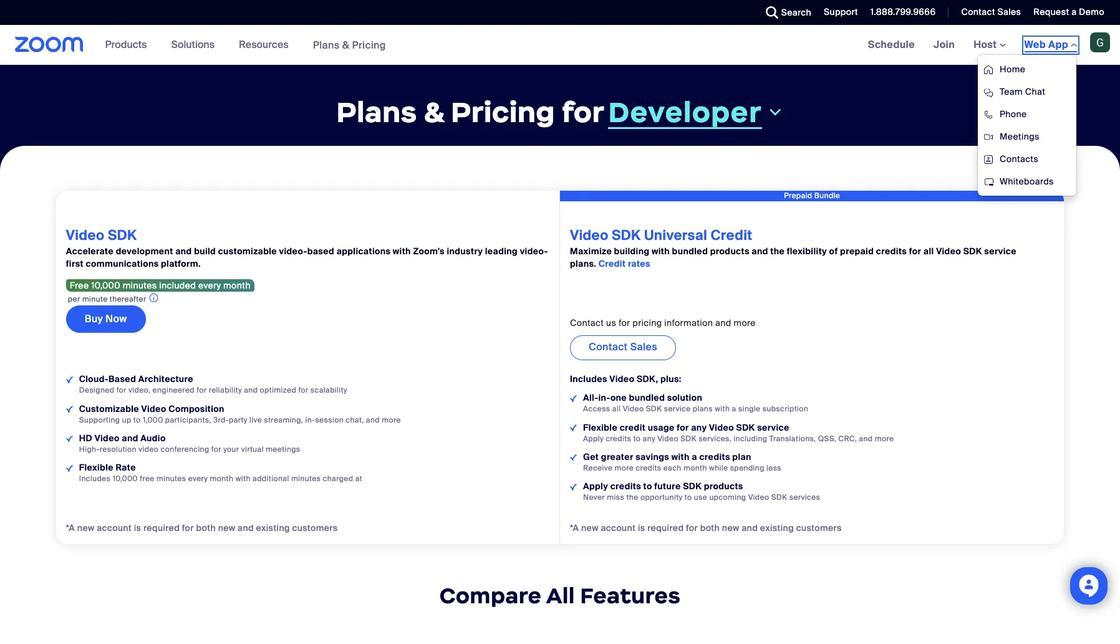 Task type: describe. For each thing, give the bounding box(es) containing it.
1 required from the left
[[144, 523, 180, 534]]

2 existing from the left
[[761, 523, 795, 534]]

the sdk service usage is determined by monthly meeting session minutes. for example, five users in a ten minute meeting will count as 50 minutes. partial minutes are rounded up. image
[[150, 292, 159, 305]]

zoom's
[[413, 246, 445, 257]]

video sdk universal credit
[[570, 227, 753, 245]]

meetings link
[[979, 125, 1077, 148]]

include image for customizable video composition
[[66, 407, 73, 413]]

plans for plans & pricing
[[313, 38, 340, 51]]

web app button
[[1025, 38, 1078, 52]]

a inside all-in-one bundled solution access all video sdk service plans with a single subscription
[[732, 405, 737, 415]]

& for plans & pricing
[[342, 38, 350, 51]]

and right information
[[716, 318, 732, 329]]

all inside all-in-one bundled solution access all video sdk service plans with a single subscription
[[613, 405, 621, 415]]

sdk inside video sdk accelerate development and build customizable video-based applications with zoom's industry leading video- first communications platform.
[[108, 227, 137, 245]]

customizable
[[218, 246, 277, 257]]

your
[[224, 445, 239, 455]]

universal
[[645, 227, 708, 245]]

web
[[1025, 38, 1047, 51]]

and inside hd video and audio high-resolution video conferencing for your virtual meetings
[[122, 433, 138, 444]]

3 new from the left
[[582, 523, 599, 534]]

bundled for solution
[[630, 393, 665, 404]]

flexibility
[[788, 246, 828, 257]]

bundled for products
[[673, 246, 709, 257]]

2 new from the left
[[218, 523, 236, 534]]

miss
[[607, 493, 625, 503]]

prepaid
[[841, 246, 875, 257]]

includes inside 'flexible rate includes 10,000 free minutes every month with additional minutes charged at'
[[79, 474, 111, 484]]

for inside maximize building with bundled products and the flexibility of prepaid credits for all video sdk service plans.
[[910, 246, 922, 257]]

buy now link
[[66, 306, 146, 334]]

maximize building with bundled products and the flexibility of prepaid credits for all video sdk service plans.
[[570, 246, 1017, 270]]

credits inside flexible credit usage for any video sdk service apply credits to any video sdk services, including translations, qss, crc, and more
[[606, 434, 632, 444]]

for inside hd video and audio high-resolution video conferencing for your virtual meetings
[[211, 445, 222, 455]]

flexible credit usage for any video sdk service apply credits to any video sdk services, including translations, qss, crc, and more
[[584, 422, 895, 444]]

2 vertical spatial contact
[[589, 341, 628, 354]]

video inside apply credits to future sdk products never miss the opportunity to use upcoming video sdk services
[[749, 493, 770, 503]]

2 *a from the left
[[570, 523, 579, 534]]

schedule
[[869, 38, 916, 51]]

phone
[[1001, 109, 1028, 120]]

translations,
[[770, 434, 817, 444]]

every inside 'flexible rate includes 10,000 free minutes every month with additional minutes charged at'
[[188, 474, 208, 484]]

additional
[[253, 474, 289, 484]]

1 *a new account is required for both new and existing customers from the left
[[66, 523, 338, 534]]

minutes left charged
[[291, 474, 321, 484]]

based
[[109, 374, 136, 385]]

video inside all-in-one bundled solution access all video sdk service plans with a single subscription
[[623, 405, 644, 415]]

customizable video composition supporting up to 1,000 participants, 3rd-party live streaming, in-session chat, and more
[[79, 404, 401, 425]]

2 customers from the left
[[797, 523, 842, 534]]

1 horizontal spatial contact sales
[[962, 6, 1022, 17]]

credit
[[620, 422, 646, 434]]

up
[[122, 415, 131, 425]]

get
[[584, 452, 599, 463]]

get greater savings with a  credits plan receive more credits each month while spending less
[[584, 452, 782, 474]]

credits inside apply credits to future sdk products never miss the opportunity to use upcoming video sdk services
[[611, 481, 642, 492]]

pricing for plans & pricing for
[[451, 94, 555, 130]]

and inside maximize building with bundled products and the flexibility of prepaid credits for all video sdk service plans.
[[752, 246, 769, 257]]

with inside maximize building with bundled products and the flexibility of prepaid credits for all video sdk service plans.
[[652, 246, 670, 257]]

1 is from the left
[[134, 523, 141, 534]]

flexible rate includes 10,000 free minutes every month with additional minutes charged at
[[79, 462, 363, 484]]

conferencing
[[161, 445, 209, 455]]

prepaid
[[785, 191, 813, 201]]

per minute thereafter application
[[66, 292, 550, 306]]

with inside video sdk accelerate development and build customizable video-based applications with zoom's industry leading video- first communications platform.
[[393, 246, 411, 257]]

and down additional at the left of page
[[238, 523, 254, 534]]

industry
[[447, 246, 483, 257]]

service inside all-in-one bundled solution access all video sdk service plans with a single subscription
[[665, 405, 691, 415]]

2 required from the left
[[648, 523, 684, 534]]

plans for plans & pricing for
[[337, 94, 417, 130]]

services
[[790, 493, 821, 503]]

all-in-one bundled solution access all video sdk service plans with a single subscription
[[584, 393, 809, 415]]

and down the upcoming
[[742, 523, 758, 534]]

in- inside customizable video composition supporting up to 1,000 participants, 3rd-party live streaming, in-session chat, and more
[[305, 415, 315, 425]]

access
[[584, 405, 611, 415]]

leading
[[485, 246, 518, 257]]

sales inside main content
[[631, 341, 658, 354]]

plans.
[[570, 259, 597, 270]]

buy
[[85, 313, 103, 326]]

team chat link
[[979, 81, 1077, 103]]

meetings navigation
[[859, 25, 1121, 197]]

the inside apply credits to future sdk products never miss the opportunity to use upcoming video sdk services
[[627, 493, 639, 503]]

0 vertical spatial credit
[[711, 227, 753, 245]]

contact us for pricing information and more
[[570, 318, 756, 329]]

1 vertical spatial any
[[643, 434, 656, 444]]

more right information
[[734, 318, 756, 329]]

include image for cloud-based architecture
[[66, 377, 73, 384]]

streaming,
[[264, 415, 303, 425]]

whiteboards
[[1001, 176, 1055, 187]]

flexible for flexible credit usage for any video sdk service
[[584, 422, 618, 434]]

compare
[[440, 583, 542, 610]]

more inside get greater savings with a  credits plan receive more credits each month while spending less
[[615, 464, 634, 474]]

thereafter
[[110, 295, 146, 305]]

demo
[[1080, 6, 1105, 17]]

developer button
[[609, 94, 784, 130]]

compare all features
[[440, 583, 681, 610]]

while
[[710, 464, 729, 474]]

savings
[[636, 452, 670, 463]]

main content containing developer
[[0, 25, 1121, 618]]

building
[[615, 246, 650, 257]]

chat
[[1026, 86, 1046, 97]]

single
[[739, 405, 761, 415]]

video inside maximize building with bundled products and the flexibility of prepaid credits for all video sdk service plans.
[[937, 246, 962, 257]]

contacts link
[[979, 148, 1077, 170]]

development
[[116, 246, 173, 257]]

hd
[[79, 433, 92, 444]]

with inside get greater savings with a  credits plan receive more credits each month while spending less
[[672, 452, 690, 463]]

to left use
[[685, 493, 693, 503]]

designed
[[79, 386, 114, 396]]

based
[[308, 246, 335, 257]]

credits down savings
[[636, 464, 662, 474]]

products button
[[105, 25, 153, 65]]

in- inside all-in-one bundled solution access all video sdk service plans with a single subscription
[[599, 393, 611, 404]]

spending
[[731, 464, 765, 474]]

1 vertical spatial contact sales
[[589, 341, 658, 354]]

reliability
[[209, 386, 242, 396]]

opportunity
[[641, 493, 683, 503]]

product information navigation
[[96, 25, 396, 66]]

include image for flexible credit usage for any video sdk service
[[570, 425, 577, 432]]

subscription
[[763, 405, 809, 415]]

profile picture image
[[1091, 32, 1111, 52]]

credit rates link
[[599, 259, 651, 270]]

supporting
[[79, 415, 120, 425]]

4 new from the left
[[723, 523, 740, 534]]

customizable
[[79, 404, 139, 415]]

communications
[[86, 259, 159, 270]]

first
[[66, 259, 84, 270]]

service inside flexible credit usage for any video sdk service apply credits to any video sdk services, including translations, qss, crc, and more
[[758, 422, 790, 434]]

service inside maximize building with bundled products and the flexibility of prepaid credits for all video sdk service plans.
[[985, 246, 1017, 257]]

composition
[[169, 404, 225, 415]]

contacts
[[1001, 154, 1039, 165]]

3rd-
[[213, 415, 229, 425]]

1 account from the left
[[97, 523, 132, 534]]

future
[[655, 481, 681, 492]]

with inside 'flexible rate includes 10,000 free minutes every month with additional minutes charged at'
[[236, 474, 251, 484]]

and inside video sdk accelerate development and build customizable video-based applications with zoom's industry leading video- first communications platform.
[[175, 246, 192, 257]]

0 vertical spatial every
[[198, 281, 221, 292]]

10,000 inside 'flexible rate includes 10,000 free minutes every month with additional minutes charged at'
[[113, 474, 138, 484]]

features
[[581, 583, 681, 610]]

0 vertical spatial contact
[[962, 6, 996, 17]]

outer image
[[994, 163, 1004, 174]]

charged
[[323, 474, 354, 484]]

app
[[1049, 38, 1069, 51]]

one
[[611, 393, 627, 404]]



Task type: locate. For each thing, give the bounding box(es) containing it.
contact left us at the bottom
[[570, 318, 604, 329]]

accelerate
[[66, 246, 114, 257]]

whiteboards link
[[979, 170, 1077, 193]]

team chat
[[1001, 86, 1046, 97]]

1 horizontal spatial bundled
[[673, 246, 709, 257]]

both down use
[[701, 523, 720, 534]]

with down video sdk universal credit in the right of the page
[[652, 246, 670, 257]]

minutes right free
[[157, 474, 186, 484]]

audio
[[141, 433, 166, 444]]

0 horizontal spatial any
[[643, 434, 656, 444]]

0 vertical spatial bundled
[[673, 246, 709, 257]]

maximize
[[570, 246, 612, 257]]

0 horizontal spatial both
[[196, 523, 216, 534]]

every down conferencing
[[188, 474, 208, 484]]

a inside get greater savings with a  credits plan receive more credits each month while spending less
[[692, 452, 698, 463]]

2 apply from the top
[[584, 481, 609, 492]]

to right up
[[133, 415, 141, 425]]

products inside maximize building with bundled products and the flexibility of prepaid credits for all video sdk service plans.
[[711, 246, 750, 257]]

0 horizontal spatial existing
[[256, 523, 290, 534]]

compare all features element
[[56, 583, 1065, 610]]

sales up host dropdown button
[[998, 6, 1022, 17]]

1 horizontal spatial includes
[[570, 374, 608, 385]]

0 vertical spatial pricing
[[352, 38, 386, 51]]

2 is from the left
[[638, 523, 646, 534]]

customers
[[292, 523, 338, 534], [797, 523, 842, 534]]

plans & pricing
[[313, 38, 386, 51]]

prepaid bundle
[[785, 191, 841, 201]]

phone link
[[979, 103, 1077, 125]]

free
[[70, 281, 89, 292]]

month
[[224, 281, 251, 292], [684, 464, 708, 474], [210, 474, 234, 484]]

1 *a from the left
[[66, 523, 75, 534]]

include image
[[66, 407, 73, 413], [570, 455, 577, 461], [570, 484, 577, 491]]

0 vertical spatial the
[[771, 246, 785, 257]]

bundled down sdk,
[[630, 393, 665, 404]]

is down opportunity
[[638, 523, 646, 534]]

the right miss
[[627, 493, 639, 503]]

now
[[106, 313, 127, 326]]

include image for flexible rate
[[66, 465, 73, 472]]

plans & pricing link
[[313, 38, 386, 51], [313, 38, 386, 51]]

down image
[[768, 105, 784, 120]]

0 vertical spatial includes
[[570, 374, 608, 385]]

1 horizontal spatial account
[[601, 523, 636, 534]]

products inside apply credits to future sdk products never miss the opportunity to use upcoming video sdk services
[[704, 481, 744, 492]]

0 vertical spatial flexible
[[584, 422, 618, 434]]

more down greater
[[615, 464, 634, 474]]

per minute thereafter
[[68, 295, 146, 305]]

with left additional at the left of page
[[236, 474, 251, 484]]

build
[[194, 246, 216, 257]]

existing down additional at the left of page
[[256, 523, 290, 534]]

and right the 'reliability'
[[244, 386, 258, 396]]

1 existing from the left
[[256, 523, 290, 534]]

1 horizontal spatial the
[[771, 246, 785, 257]]

with inside all-in-one bundled solution access all video sdk service plans with a single subscription
[[715, 405, 730, 415]]

1 vertical spatial the
[[627, 493, 639, 503]]

0 vertical spatial apply
[[584, 434, 604, 444]]

1 horizontal spatial all
[[924, 246, 935, 257]]

0 vertical spatial month
[[224, 281, 251, 292]]

0 vertical spatial plans
[[313, 38, 340, 51]]

information
[[665, 318, 714, 329]]

and right chat,
[[366, 415, 380, 425]]

flexible inside 'flexible rate includes 10,000 free minutes every month with additional minutes charged at'
[[79, 462, 114, 474]]

flexible inside flexible credit usage for any video sdk service apply credits to any video sdk services, including translations, qss, crc, and more
[[584, 422, 618, 434]]

0 horizontal spatial contact sales
[[589, 341, 658, 354]]

buy now
[[85, 313, 127, 326]]

1 vertical spatial every
[[188, 474, 208, 484]]

1 vertical spatial pricing
[[451, 94, 555, 130]]

0 horizontal spatial *a new account is required for both new and existing customers
[[66, 523, 338, 534]]

us
[[607, 318, 617, 329]]

0 vertical spatial any
[[692, 422, 707, 434]]

sdk inside all-in-one bundled solution access all video sdk service plans with a single subscription
[[646, 405, 663, 415]]

sales down pricing in the right bottom of the page
[[631, 341, 658, 354]]

party
[[229, 415, 248, 425]]

video inside video sdk accelerate development and build customizable video-based applications with zoom's industry leading video- first communications platform.
[[66, 227, 105, 245]]

1 horizontal spatial *a
[[570, 523, 579, 534]]

search
[[782, 7, 812, 18]]

session
[[315, 415, 344, 425]]

contact down us at the bottom
[[589, 341, 628, 354]]

home
[[1001, 64, 1026, 75]]

resources
[[239, 38, 289, 51]]

0 horizontal spatial the
[[627, 493, 639, 503]]

existing down services
[[761, 523, 795, 534]]

web app
[[1025, 38, 1069, 51]]

with right plans
[[715, 405, 730, 415]]

contact up 'host'
[[962, 6, 996, 17]]

customers down charged
[[292, 523, 338, 534]]

more right chat,
[[382, 415, 401, 425]]

resolution
[[100, 445, 137, 455]]

1 horizontal spatial is
[[638, 523, 646, 534]]

1 horizontal spatial pricing
[[451, 94, 555, 130]]

1 new from the left
[[77, 523, 95, 534]]

required down free
[[144, 523, 180, 534]]

platform.
[[161, 259, 201, 270]]

apply inside apply credits to future sdk products never miss the opportunity to use upcoming video sdk services
[[584, 481, 609, 492]]

pricing for plans & pricing
[[352, 38, 386, 51]]

bundled
[[673, 246, 709, 257], [630, 393, 665, 404]]

2 vertical spatial a
[[692, 452, 698, 463]]

and up resolution
[[122, 433, 138, 444]]

applications
[[337, 246, 391, 257]]

0 horizontal spatial customers
[[292, 523, 338, 534]]

every right "included"
[[198, 281, 221, 292]]

1 vertical spatial include image
[[570, 455, 577, 461]]

to down credit
[[634, 434, 641, 444]]

for inside flexible credit usage for any video sdk service apply credits to any video sdk services, including translations, qss, crc, and more
[[677, 422, 689, 434]]

zoom logo image
[[15, 37, 83, 52]]

1 vertical spatial apply
[[584, 481, 609, 492]]

0 horizontal spatial credit
[[599, 259, 626, 270]]

0 vertical spatial include image
[[66, 407, 73, 413]]

minute
[[82, 295, 108, 305]]

0 vertical spatial &
[[342, 38, 350, 51]]

1,000
[[143, 415, 163, 425]]

flexible for flexible rate
[[79, 462, 114, 474]]

1 vertical spatial service
[[665, 405, 691, 415]]

more
[[734, 318, 756, 329], [382, 415, 401, 425], [876, 434, 895, 444], [615, 464, 634, 474]]

0 horizontal spatial flexible
[[79, 462, 114, 474]]

& for plans & pricing for
[[424, 94, 445, 130]]

any down usage
[[643, 434, 656, 444]]

*a new account is required for both new and existing customers down use
[[570, 523, 842, 534]]

video inside customizable video composition supporting up to 1,000 participants, 3rd-party live streaming, in-session chat, and more
[[141, 404, 166, 415]]

every
[[198, 281, 221, 292], [188, 474, 208, 484]]

contact sales
[[962, 6, 1022, 17], [589, 341, 658, 354]]

month down customizable
[[224, 281, 251, 292]]

1 horizontal spatial video-
[[520, 246, 549, 257]]

for
[[562, 94, 605, 130], [910, 246, 922, 257], [619, 318, 631, 329], [117, 386, 127, 396], [197, 386, 207, 396], [299, 386, 309, 396], [677, 422, 689, 434], [211, 445, 222, 455], [182, 523, 194, 534], [687, 523, 698, 534]]

& inside product information navigation
[[342, 38, 350, 51]]

and up 'platform.'
[[175, 246, 192, 257]]

2 horizontal spatial a
[[1072, 6, 1078, 17]]

1 vertical spatial bundled
[[630, 393, 665, 404]]

plans
[[693, 405, 713, 415]]

0 horizontal spatial service
[[665, 405, 691, 415]]

is down free
[[134, 523, 141, 534]]

10,000 up per minute thereafter
[[91, 281, 120, 292]]

minutes up thereafter at the top left of the page
[[123, 281, 157, 292]]

0 horizontal spatial *a
[[66, 523, 75, 534]]

banner
[[0, 25, 1121, 197]]

optimized
[[260, 386, 297, 396]]

rates
[[628, 259, 651, 270]]

participants,
[[165, 415, 211, 425]]

1 vertical spatial a
[[732, 405, 737, 415]]

0 horizontal spatial &
[[342, 38, 350, 51]]

each
[[664, 464, 682, 474]]

0 vertical spatial all
[[924, 246, 935, 257]]

bundle
[[815, 191, 841, 201]]

month right each
[[684, 464, 708, 474]]

apply credits to future sdk products never miss the opportunity to use upcoming video sdk services
[[584, 481, 821, 503]]

1 video- from the left
[[279, 246, 308, 257]]

0 horizontal spatial includes
[[79, 474, 111, 484]]

to up opportunity
[[644, 481, 653, 492]]

flexible down access
[[584, 422, 618, 434]]

0 horizontal spatial video-
[[279, 246, 308, 257]]

2 vertical spatial service
[[758, 422, 790, 434]]

main content
[[0, 25, 1121, 618]]

1 horizontal spatial service
[[758, 422, 790, 434]]

month inside 'flexible rate includes 10,000 free minutes every month with additional minutes charged at'
[[210, 474, 234, 484]]

1 horizontal spatial credit
[[711, 227, 753, 245]]

greater
[[602, 452, 634, 463]]

1 horizontal spatial flexible
[[584, 422, 618, 434]]

account down rate
[[97, 523, 132, 534]]

0 horizontal spatial pricing
[[352, 38, 386, 51]]

credits up miss
[[611, 481, 642, 492]]

2 vertical spatial month
[[210, 474, 234, 484]]

1 vertical spatial in-
[[305, 415, 315, 425]]

0 horizontal spatial bundled
[[630, 393, 665, 404]]

1 apply from the top
[[584, 434, 604, 444]]

sdk inside maximize building with bundled products and the flexibility of prepaid credits for all video sdk service plans.
[[964, 246, 983, 257]]

flexible down high-
[[79, 462, 114, 474]]

required down opportunity
[[648, 523, 684, 534]]

and left 'flexibility'
[[752, 246, 769, 257]]

0 horizontal spatial required
[[144, 523, 180, 534]]

0 vertical spatial sales
[[998, 6, 1022, 17]]

2 horizontal spatial service
[[985, 246, 1017, 257]]

apply inside flexible credit usage for any video sdk service apply credits to any video sdk services, including translations, qss, crc, and more
[[584, 434, 604, 444]]

more right crc,
[[876, 434, 895, 444]]

1 horizontal spatial any
[[692, 422, 707, 434]]

the left 'flexibility'
[[771, 246, 785, 257]]

includes up all-
[[570, 374, 608, 385]]

0 vertical spatial products
[[711, 246, 750, 257]]

services,
[[699, 434, 732, 444]]

0 horizontal spatial sales
[[631, 341, 658, 354]]

1 vertical spatial &
[[424, 94, 445, 130]]

10,000 down rate
[[113, 474, 138, 484]]

schedule link
[[859, 25, 925, 65]]

banner containing products
[[0, 25, 1121, 197]]

any down plans
[[692, 422, 707, 434]]

1 vertical spatial contact
[[570, 318, 604, 329]]

rate
[[116, 462, 136, 474]]

all-
[[584, 393, 599, 404]]

0 vertical spatial service
[[985, 246, 1017, 257]]

virtual
[[241, 445, 264, 455]]

credits
[[877, 246, 908, 257], [606, 434, 632, 444], [700, 452, 731, 463], [636, 464, 662, 474], [611, 481, 642, 492]]

apply up never
[[584, 481, 609, 492]]

meetings
[[266, 445, 301, 455]]

in- right streaming,
[[305, 415, 315, 425]]

bundled inside maximize building with bundled products and the flexibility of prepaid credits for all video sdk service plans.
[[673, 246, 709, 257]]

all
[[547, 583, 575, 610]]

0 vertical spatial in-
[[599, 393, 611, 404]]

any
[[692, 422, 707, 434], [643, 434, 656, 444]]

1 horizontal spatial existing
[[761, 523, 795, 534]]

to inside customizable video composition supporting up to 1,000 participants, 3rd-party live streaming, in-session chat, and more
[[133, 415, 141, 425]]

solutions
[[171, 38, 215, 51]]

1 both from the left
[[196, 523, 216, 534]]

never
[[584, 493, 605, 503]]

1 horizontal spatial sales
[[998, 6, 1022, 17]]

1 vertical spatial includes
[[79, 474, 111, 484]]

bundled down universal
[[673, 246, 709, 257]]

apply
[[584, 434, 604, 444], [584, 481, 609, 492]]

1 vertical spatial products
[[704, 481, 744, 492]]

in- up access
[[599, 393, 611, 404]]

credit right universal
[[711, 227, 753, 245]]

pricing inside product information navigation
[[352, 38, 386, 51]]

1 vertical spatial 10,000
[[113, 474, 138, 484]]

home link
[[979, 58, 1077, 81]]

and
[[175, 246, 192, 257], [752, 246, 769, 257], [716, 318, 732, 329], [244, 386, 258, 396], [366, 415, 380, 425], [122, 433, 138, 444], [860, 434, 874, 444], [238, 523, 254, 534], [742, 523, 758, 534]]

join
[[934, 38, 956, 51]]

the inside maximize building with bundled products and the flexibility of prepaid credits for all video sdk service plans.
[[771, 246, 785, 257]]

1 customers from the left
[[292, 523, 338, 534]]

and right crc,
[[860, 434, 874, 444]]

include image
[[66, 377, 73, 384], [570, 396, 577, 403], [570, 425, 577, 432], [66, 436, 73, 443], [66, 465, 73, 472]]

2 vertical spatial include image
[[570, 484, 577, 491]]

with
[[393, 246, 411, 257], [652, 246, 670, 257], [715, 405, 730, 415], [672, 452, 690, 463], [236, 474, 251, 484]]

a up apply credits to future sdk products never miss the opportunity to use upcoming video sdk services
[[692, 452, 698, 463]]

0 horizontal spatial account
[[97, 523, 132, 534]]

0 vertical spatial 10,000
[[91, 281, 120, 292]]

1 vertical spatial plans
[[337, 94, 417, 130]]

sdk
[[108, 227, 137, 245], [612, 227, 641, 245], [964, 246, 983, 257], [646, 405, 663, 415], [737, 422, 756, 434], [681, 434, 697, 444], [684, 481, 702, 492], [772, 493, 788, 503]]

team
[[1001, 86, 1024, 97]]

account down miss
[[601, 523, 636, 534]]

and inside customizable video composition supporting up to 1,000 participants, 3rd-party live streaming, in-session chat, and more
[[366, 415, 380, 425]]

0 horizontal spatial all
[[613, 405, 621, 415]]

1 vertical spatial flexible
[[79, 462, 114, 474]]

includes down high-
[[79, 474, 111, 484]]

month down your
[[210, 474, 234, 484]]

video inside hd video and audio high-resolution video conferencing for your virtual meetings
[[95, 433, 120, 444]]

1 horizontal spatial in-
[[599, 393, 611, 404]]

plans inside product information navigation
[[313, 38, 340, 51]]

credit rates
[[599, 259, 651, 270]]

request
[[1034, 6, 1070, 17]]

credits up while
[[700, 452, 731, 463]]

sdk,
[[637, 374, 659, 385]]

0 horizontal spatial in-
[[305, 415, 315, 425]]

a left single
[[732, 405, 737, 415]]

with up each
[[672, 452, 690, 463]]

and inside cloud-based architecture designed for video, engineered for reliability and optimized for scalability
[[244, 386, 258, 396]]

resources button
[[239, 25, 294, 65]]

1 vertical spatial month
[[684, 464, 708, 474]]

1 vertical spatial sales
[[631, 341, 658, 354]]

credits right prepaid
[[877, 246, 908, 257]]

a left demo
[[1072, 6, 1078, 17]]

0 horizontal spatial a
[[692, 452, 698, 463]]

2 video- from the left
[[520, 246, 549, 257]]

to inside flexible credit usage for any video sdk service apply credits to any video sdk services, including translations, qss, crc, and more
[[634, 434, 641, 444]]

upcoming
[[710, 493, 747, 503]]

2 account from the left
[[601, 523, 636, 534]]

video- right customizable
[[279, 246, 308, 257]]

1 horizontal spatial customers
[[797, 523, 842, 534]]

2 *a new account is required for both new and existing customers from the left
[[570, 523, 842, 534]]

1 vertical spatial all
[[613, 405, 621, 415]]

solutions button
[[171, 25, 220, 65]]

1 horizontal spatial &
[[424, 94, 445, 130]]

customers down services
[[797, 523, 842, 534]]

solution
[[668, 393, 703, 404]]

with left zoom's
[[393, 246, 411, 257]]

include image for apply credits to future sdk products
[[570, 484, 577, 491]]

video,
[[129, 386, 151, 396]]

more inside customizable video composition supporting up to 1,000 participants, 3rd-party live streaming, in-session chat, and more
[[382, 415, 401, 425]]

including
[[734, 434, 768, 444]]

less
[[767, 464, 782, 474]]

the
[[771, 246, 785, 257], [627, 493, 639, 503]]

1 horizontal spatial *a new account is required for both new and existing customers
[[570, 523, 842, 534]]

1 horizontal spatial required
[[648, 523, 684, 534]]

and inside flexible credit usage for any video sdk service apply credits to any video sdk services, including translations, qss, crc, and more
[[860, 434, 874, 444]]

month inside get greater savings with a  credits plan receive more credits each month while spending less
[[684, 464, 708, 474]]

credits down credit
[[606, 434, 632, 444]]

1 horizontal spatial both
[[701, 523, 720, 534]]

video- right leading
[[520, 246, 549, 257]]

credits inside maximize building with bundled products and the flexibility of prepaid credits for all video sdk service plans.
[[877, 246, 908, 257]]

free
[[140, 474, 155, 484]]

free 10,000 minutes included every month
[[70, 281, 251, 292]]

bundled inside all-in-one bundled solution access all video sdk service plans with a single subscription
[[630, 393, 665, 404]]

developer
[[609, 94, 763, 130]]

all inside maximize building with bundled products and the flexibility of prepaid credits for all video sdk service plans.
[[924, 246, 935, 257]]

1 horizontal spatial a
[[732, 405, 737, 415]]

contact sales up host dropdown button
[[962, 6, 1022, 17]]

credit down building
[[599, 259, 626, 270]]

contact sales link
[[953, 0, 1025, 25], [962, 6, 1022, 17], [570, 336, 677, 361]]

0 horizontal spatial is
[[134, 523, 141, 534]]

video sdk accelerate development and build customizable video-based applications with zoom's industry leading video- first communications platform.
[[66, 227, 549, 270]]

contact sales down us at the bottom
[[589, 341, 658, 354]]

meetings
[[1001, 131, 1040, 142]]

include image for hd video and audio
[[66, 436, 73, 443]]

apply up get
[[584, 434, 604, 444]]

include image for all-in-one bundled solution
[[570, 396, 577, 403]]

include image for get greater savings with a  credits plan
[[570, 455, 577, 461]]

more inside flexible credit usage for any video sdk service apply credits to any video sdk services, including translations, qss, crc, and more
[[876, 434, 895, 444]]

0 vertical spatial contact sales
[[962, 6, 1022, 17]]

0 vertical spatial a
[[1072, 6, 1078, 17]]

1 vertical spatial credit
[[599, 259, 626, 270]]

search button
[[757, 0, 815, 25]]

included
[[159, 281, 196, 292]]

is
[[134, 523, 141, 534], [638, 523, 646, 534]]

both down 'flexible rate includes 10,000 free minutes every month with additional minutes charged at'
[[196, 523, 216, 534]]

pricing
[[633, 318, 663, 329]]

cloud-based architecture designed for video, engineered for reliability and optimized for scalability
[[79, 374, 348, 396]]

2 both from the left
[[701, 523, 720, 534]]

*a new account is required for both new and existing customers down 'flexible rate includes 10,000 free minutes every month with additional minutes charged at'
[[66, 523, 338, 534]]



Task type: vqa. For each thing, say whether or not it's contained in the screenshot.


